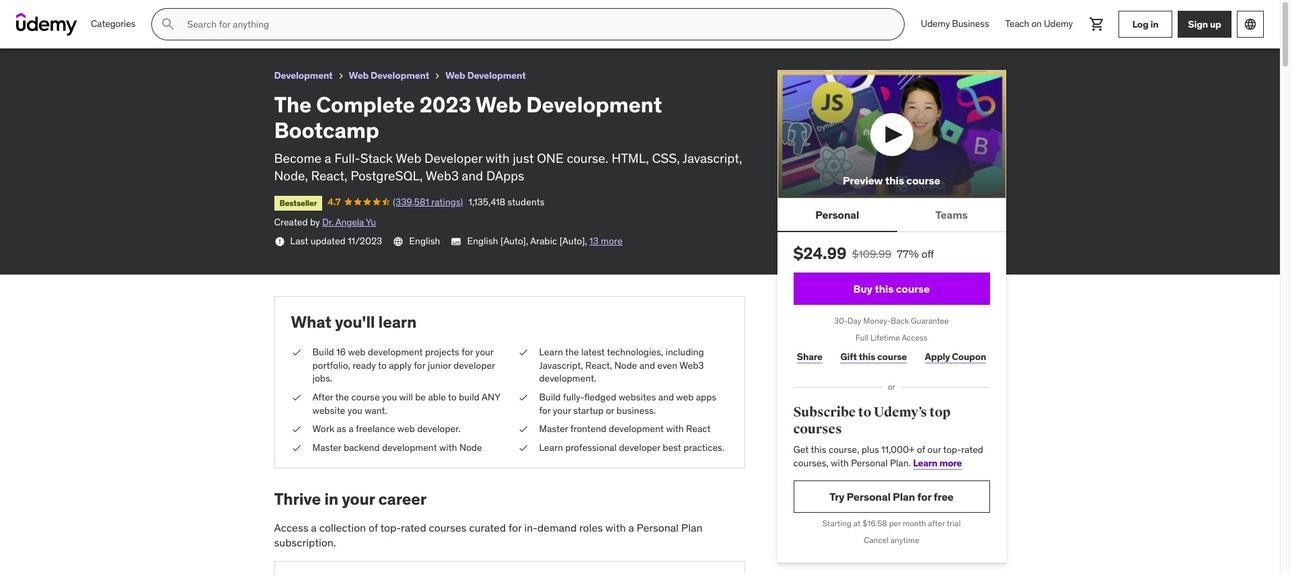 Task type: describe. For each thing, give the bounding box(es) containing it.
xsmall image for last updated 11/2023
[[274, 236, 285, 247]]

1 horizontal spatial 1,135,418 students
[[469, 196, 545, 208]]

personal inside the access a collection of top-rated courses curated for in-demand roles with a personal plan subscription.
[[637, 521, 679, 534]]

0 horizontal spatial students
[[208, 23, 245, 35]]

1 vertical spatial bestseller
[[280, 198, 317, 208]]

buy this course button
[[794, 273, 990, 305]]

created by dr. angela yu
[[274, 216, 376, 228]]

get this course, plus 11,000+ of our top-rated courses, with personal plan.
[[794, 443, 984, 469]]

react, inside the complete 2023 web development bootcamp become a full-stack web developer with just one course. html, css, javascript, node, react, postgresql, web3 and dapps
[[311, 168, 348, 184]]

thrive in your career element
[[274, 489, 745, 574]]

xsmall image for learn the latest technologies, including javascript, react, node and even web3 development.
[[518, 346, 529, 359]]

personal up $16.58
[[847, 490, 891, 503]]

dr.
[[322, 216, 334, 228]]

learn for learn the latest technologies, including javascript, react, node and even web3 development.
[[539, 346, 563, 358]]

the complete 2023 web development bootcamp become a full-stack web developer with just one course. html, css, javascript, node, react, postgresql, web3 and dapps
[[274, 91, 743, 184]]

teams
[[936, 208, 968, 221]]

1 horizontal spatial plan
[[893, 490, 916, 503]]

starting
[[823, 518, 852, 528]]

with inside the complete 2023 web development bootcamp become a full-stack web developer with just one course. html, css, javascript, node, react, postgresql, web3 and dapps
[[486, 150, 510, 166]]

to inside 'build 16 web development projects for your portfolio, ready to apply for junior developer jobs.'
[[378, 359, 387, 371]]

business.
[[617, 404, 656, 416]]

2 web development from the left
[[446, 69, 526, 81]]

free
[[934, 490, 954, 503]]

77%
[[898, 247, 919, 261]]

demand
[[538, 521, 577, 534]]

tab list containing personal
[[778, 199, 1007, 232]]

latest
[[582, 346, 605, 358]]

gift this course link
[[837, 344, 911, 371]]

learn
[[379, 312, 417, 333]]

plus
[[862, 443, 880, 456]]

course for buy this course
[[896, 282, 930, 295]]

complete for the complete 2023 web development bootcamp
[[32, 6, 82, 20]]

practices.
[[684, 441, 725, 453]]

1 horizontal spatial you
[[382, 391, 397, 403]]

this for get
[[811, 443, 827, 456]]

build fully-fledged websites and web apps for your startup or business.
[[539, 391, 717, 416]]

1 horizontal spatial web
[[398, 423, 415, 435]]

1 udemy from the left
[[921, 18, 950, 30]]

junior
[[428, 359, 451, 371]]

be
[[415, 391, 426, 403]]

1 vertical spatial ratings)
[[432, 196, 463, 208]]

master backend development with node
[[313, 441, 482, 453]]

courses inside the access a collection of top-rated courses curated for in-demand roles with a personal plan subscription.
[[429, 521, 467, 534]]

0 vertical spatial or
[[888, 382, 896, 392]]

1 web development from the left
[[349, 69, 429, 81]]

freelance
[[356, 423, 395, 435]]

guarantee
[[912, 316, 949, 326]]

after the course you will be able to build any website you want.
[[313, 391, 501, 416]]

teach on udemy
[[1006, 18, 1074, 30]]

this for preview
[[886, 174, 905, 187]]

apply coupon
[[926, 351, 987, 363]]

complete for the complete 2023 web development bootcamp become a full-stack web developer with just one course. html, css, javascript, node, react, postgresql, web3 and dapps
[[316, 91, 415, 118]]

course for after the course you will be able to build any website you want.
[[352, 391, 380, 403]]

share button
[[794, 344, 827, 371]]

english for english
[[409, 235, 440, 247]]

roles
[[580, 521, 603, 534]]

rated inside get this course, plus 11,000+ of our top-rated courses, with personal plan.
[[962, 443, 984, 456]]

by
[[310, 216, 320, 228]]

build 16 web development projects for your portfolio, ready to apply for junior developer jobs.
[[313, 346, 495, 385]]

fledged
[[585, 391, 617, 403]]

for right apply
[[414, 359, 426, 371]]

portfolio,
[[313, 359, 351, 371]]

learn for learn professional developer best practices.
[[539, 441, 563, 453]]

udemy's
[[874, 404, 928, 420]]

learn the latest technologies, including javascript, react, node and even web3 development.
[[539, 346, 704, 385]]

thrive in your career
[[274, 489, 427, 510]]

1 horizontal spatial students
[[508, 196, 545, 208]]

courses inside subscribe to udemy's top courses
[[794, 421, 842, 438]]

with up best at right
[[666, 423, 684, 435]]

course.
[[567, 150, 609, 166]]

what
[[291, 312, 332, 333]]

stack
[[360, 150, 393, 166]]

build for portfolio,
[[313, 346, 334, 358]]

subscribe to udemy's top courses
[[794, 404, 951, 438]]

apply
[[389, 359, 412, 371]]

a inside the complete 2023 web development bootcamp become a full-stack web developer with just one course. html, css, javascript, node, react, postgresql, web3 and dapps
[[325, 150, 332, 166]]

course for preview this course
[[907, 174, 941, 187]]

our
[[928, 443, 942, 456]]

0 horizontal spatial bestseller
[[16, 25, 54, 35]]

a right roles
[[629, 521, 634, 534]]

build
[[459, 391, 480, 403]]

0 vertical spatial 4.7
[[64, 23, 77, 35]]

apply coupon button
[[922, 344, 990, 371]]

trial
[[947, 518, 961, 528]]

web inside 'build 16 web development projects for your portfolio, ready to apply for junior developer jobs.'
[[348, 346, 366, 358]]

top
[[930, 404, 951, 420]]

anytime
[[891, 535, 920, 545]]

xsmall image for after the course you will be able to build any website you want.
[[291, 391, 302, 404]]

bootcamp for the complete 2023 web development bootcamp
[[209, 6, 263, 20]]

english [auto], arabic [auto] , 13 more
[[467, 235, 623, 247]]

last
[[290, 235, 309, 247]]

cancel
[[864, 535, 889, 545]]

1 vertical spatial more
[[940, 457, 963, 469]]

for inside the access a collection of top-rated courses curated for in-demand roles with a personal plan subscription.
[[509, 521, 522, 534]]

preview
[[843, 174, 883, 187]]

angela
[[336, 216, 364, 228]]

access inside the access a collection of top-rated courses curated for in-demand roles with a personal plan subscription.
[[274, 521, 309, 534]]

per
[[890, 518, 901, 528]]

buy this course
[[854, 282, 930, 295]]

apps
[[696, 391, 717, 403]]

30-
[[835, 316, 848, 326]]

13 more button
[[590, 235, 623, 248]]

get
[[794, 443, 809, 456]]

in for log
[[1151, 18, 1159, 30]]

created
[[274, 216, 308, 228]]

$109.99
[[853, 247, 892, 261]]

and inside the complete 2023 web development bootcamp become a full-stack web developer with just one course. html, css, javascript, node, react, postgresql, web3 and dapps
[[462, 168, 483, 184]]

0 vertical spatial (339,581
[[93, 23, 130, 35]]

web3 inside the complete 2023 web development bootcamp become a full-stack web developer with just one course. html, css, javascript, node, react, postgresql, web3 and dapps
[[426, 168, 459, 184]]

top- inside get this course, plus 11,000+ of our top-rated courses, with personal plan.
[[944, 443, 962, 456]]

personal button
[[778, 199, 898, 231]]

with inside the access a collection of top-rated courses curated for in-demand roles with a personal plan subscription.
[[606, 521, 626, 534]]

including
[[666, 346, 704, 358]]

for inside try personal plan for free link
[[918, 490, 932, 503]]

day
[[848, 316, 862, 326]]

closed captions image
[[451, 236, 462, 247]]

the for after
[[335, 391, 349, 403]]

as
[[337, 423, 346, 435]]

last updated 11/2023
[[290, 235, 382, 247]]

log
[[1133, 18, 1149, 30]]

0 horizontal spatial 1,135,418 students
[[169, 23, 245, 35]]

2023 for the complete 2023 web development bootcamp become a full-stack web developer with just one course. html, css, javascript, node, react, postgresql, web3 and dapps
[[420, 91, 472, 118]]

thrive
[[274, 489, 321, 510]]

0 vertical spatial 1,135,418
[[169, 23, 206, 35]]

gift
[[841, 351, 857, 363]]

learn for learn more
[[914, 457, 938, 469]]

react, inside learn the latest technologies, including javascript, react, node and even web3 development.
[[586, 359, 613, 371]]

access inside 30-day money-back guarantee full lifetime access
[[902, 333, 928, 343]]

0 horizontal spatial you
[[348, 404, 363, 416]]

$24.99
[[794, 243, 847, 264]]

1 web development link from the left
[[349, 67, 429, 84]]

this for buy
[[875, 282, 894, 295]]

lifetime
[[871, 333, 901, 343]]

1 vertical spatial 4.7
[[328, 196, 341, 208]]

courses,
[[794, 457, 829, 469]]

the for learn
[[565, 346, 579, 358]]

money-
[[864, 316, 891, 326]]

updated
[[311, 235, 346, 247]]

0 horizontal spatial node
[[460, 441, 482, 453]]

0 vertical spatial (339,581 ratings)
[[93, 23, 164, 35]]

any
[[482, 391, 501, 403]]



Task type: vqa. For each thing, say whether or not it's contained in the screenshot.
learners associated with PMP
no



Task type: locate. For each thing, give the bounding box(es) containing it.
complete left categories
[[32, 6, 82, 20]]

for left in-
[[509, 521, 522, 534]]

development down business.
[[609, 423, 664, 435]]

build left fully-
[[539, 391, 561, 403]]

this right gift
[[859, 351, 876, 363]]

1 horizontal spatial courses
[[794, 421, 842, 438]]

will
[[399, 391, 413, 403]]

0 vertical spatial node
[[615, 359, 638, 371]]

and inside learn the latest technologies, including javascript, react, node and even web3 development.
[[640, 359, 656, 371]]

to left udemy's
[[859, 404, 872, 420]]

1 horizontal spatial bootcamp
[[274, 117, 379, 144]]

1 vertical spatial master
[[313, 441, 342, 453]]

complete up stack
[[316, 91, 415, 118]]

0 vertical spatial developer
[[454, 359, 495, 371]]

of left our
[[918, 443, 926, 456]]

4.7 up dr.
[[328, 196, 341, 208]]

0 horizontal spatial master
[[313, 441, 342, 453]]

1 horizontal spatial react,
[[586, 359, 613, 371]]

top- inside the access a collection of top-rated courses curated for in-demand roles with a personal plan subscription.
[[381, 521, 401, 534]]

1 horizontal spatial 4.7
[[328, 196, 341, 208]]

react, down latest
[[586, 359, 613, 371]]

0 horizontal spatial web development link
[[349, 67, 429, 84]]

a up subscription.
[[311, 521, 317, 534]]

react, down full-
[[311, 168, 348, 184]]

learn inside learn the latest technologies, including javascript, react, node and even web3 development.
[[539, 346, 563, 358]]

rated down career
[[401, 521, 427, 534]]

course up teams on the top right of the page
[[907, 174, 941, 187]]

0 vertical spatial master
[[539, 423, 568, 435]]

students
[[208, 23, 245, 35], [508, 196, 545, 208]]

or inside build fully-fledged websites and web apps for your startup or business.
[[606, 404, 615, 416]]

1,135,418 down 'the complete 2023 web development bootcamp'
[[169, 23, 206, 35]]

web development link
[[349, 67, 429, 84], [446, 67, 526, 84]]

1 horizontal spatial udemy
[[1045, 18, 1074, 30]]

xsmall image
[[336, 71, 346, 81], [432, 71, 443, 81], [291, 391, 302, 404], [291, 423, 302, 436], [291, 441, 302, 455], [518, 441, 529, 455]]

complete inside the complete 2023 web development bootcamp become a full-stack web developer with just one course. html, css, javascript, node, react, postgresql, web3 and dapps
[[316, 91, 415, 118]]

1 horizontal spatial your
[[476, 346, 494, 358]]

1 vertical spatial node
[[460, 441, 482, 453]]

in up collection
[[325, 489, 339, 510]]

preview this course button
[[778, 70, 1007, 199]]

your right projects at bottom left
[[476, 346, 494, 358]]

want.
[[365, 404, 388, 416]]

this inside 'preview this course' button
[[886, 174, 905, 187]]

for inside build fully-fledged websites and web apps for your startup or business.
[[539, 404, 551, 416]]

ratings) up closed captions image
[[432, 196, 463, 208]]

or down 'fledged'
[[606, 404, 615, 416]]

for right projects at bottom left
[[462, 346, 473, 358]]

1 vertical spatial plan
[[682, 521, 703, 534]]

1,135,418 down dapps
[[469, 196, 506, 208]]

courses down subscribe on the bottom right of the page
[[794, 421, 842, 438]]

1 horizontal spatial 1,135,418
[[469, 196, 506, 208]]

shopping cart with 0 items image
[[1090, 16, 1106, 32]]

projects
[[425, 346, 460, 358]]

career
[[379, 489, 427, 510]]

categories button
[[83, 8, 144, 40]]

web inside build fully-fledged websites and web apps for your startup or business.
[[677, 391, 694, 403]]

collection
[[319, 521, 366, 534]]

(339,581 ratings)
[[93, 23, 164, 35], [393, 196, 463, 208]]

backend
[[344, 441, 380, 453]]

this up courses,
[[811, 443, 827, 456]]

development
[[138, 6, 207, 20], [274, 69, 333, 81], [371, 69, 429, 81], [468, 69, 526, 81], [527, 91, 662, 118]]

master left frontend
[[539, 423, 568, 435]]

1 horizontal spatial master
[[539, 423, 568, 435]]

personal down preview
[[816, 208, 860, 221]]

xsmall image
[[274, 236, 285, 247], [291, 346, 302, 359], [518, 346, 529, 359], [518, 391, 529, 404], [518, 423, 529, 436]]

full-
[[335, 150, 360, 166]]

and right websites
[[659, 391, 674, 403]]

or up udemy's
[[888, 382, 896, 392]]

your down fully-
[[553, 404, 571, 416]]

english for english [auto], arabic [auto] , 13 more
[[467, 235, 499, 247]]

you'll
[[335, 312, 375, 333]]

course,
[[829, 443, 860, 456]]

course up the want.
[[352, 391, 380, 403]]

1 vertical spatial you
[[348, 404, 363, 416]]

build inside build fully-fledged websites and web apps for your startup or business.
[[539, 391, 561, 403]]

the inside the complete 2023 web development bootcamp become a full-stack web developer with just one course. html, css, javascript, node, react, postgresql, web3 and dapps
[[274, 91, 312, 118]]

your inside build fully-fledged websites and web apps for your startup or business.
[[553, 404, 571, 416]]

2023 up developer
[[420, 91, 472, 118]]

0 horizontal spatial ratings)
[[132, 23, 164, 35]]

fully-
[[563, 391, 585, 403]]

back
[[891, 316, 910, 326]]

2 vertical spatial development
[[382, 441, 437, 453]]

of inside the access a collection of top-rated courses curated for in-demand roles with a personal plan subscription.
[[369, 521, 378, 534]]

the up website
[[335, 391, 349, 403]]

to inside after the course you will be able to build any website you want.
[[448, 391, 457, 403]]

development inside the complete 2023 web development bootcamp become a full-stack web developer with just one course. html, css, javascript, node, react, postgresql, web3 and dapps
[[527, 91, 662, 118]]

1 vertical spatial the
[[335, 391, 349, 403]]

jobs.
[[313, 372, 333, 385]]

developer
[[425, 150, 483, 166]]

and down developer
[[462, 168, 483, 184]]

node down developer.
[[460, 441, 482, 453]]

build inside 'build 16 web development projects for your portfolio, ready to apply for junior developer jobs.'
[[313, 346, 334, 358]]

web3
[[426, 168, 459, 184], [680, 359, 704, 371]]

xsmall image for master backend development with node
[[291, 441, 302, 455]]

sign
[[1189, 18, 1209, 30]]

technologies,
[[607, 346, 664, 358]]

(339,581 down 'the complete 2023 web development bootcamp'
[[93, 23, 130, 35]]

students down dapps
[[508, 196, 545, 208]]

node down technologies,
[[615, 359, 638, 371]]

web up master backend development with node
[[398, 423, 415, 435]]

0 horizontal spatial more
[[601, 235, 623, 247]]

more
[[601, 235, 623, 247], [940, 457, 963, 469]]

2 vertical spatial and
[[659, 391, 674, 403]]

access down the back
[[902, 333, 928, 343]]

1 horizontal spatial more
[[940, 457, 963, 469]]

0 vertical spatial students
[[208, 23, 245, 35]]

1 horizontal spatial or
[[888, 382, 896, 392]]

0 vertical spatial the
[[11, 6, 30, 20]]

with down developer.
[[440, 441, 457, 453]]

xsmall image for build fully-fledged websites and web apps for your startup or business.
[[518, 391, 529, 404]]

the
[[11, 6, 30, 20], [274, 91, 312, 118]]

xsmall image for build 16 web development projects for your portfolio, ready to apply for junior developer jobs.
[[291, 346, 302, 359]]

try personal plan for free link
[[794, 481, 990, 513]]

1 vertical spatial (339,581
[[393, 196, 429, 208]]

xsmall image for learn professional developer best practices.
[[518, 441, 529, 455]]

javascript, inside the complete 2023 web development bootcamp become a full-stack web developer with just one course. html, css, javascript, node, react, postgresql, web3 and dapps
[[683, 150, 743, 166]]

in for thrive
[[325, 489, 339, 510]]

1 horizontal spatial in
[[1151, 18, 1159, 30]]

of right collection
[[369, 521, 378, 534]]

learn more link
[[914, 457, 963, 469]]

udemy left business
[[921, 18, 950, 30]]

course down lifetime
[[878, 351, 908, 363]]

2 horizontal spatial to
[[859, 404, 872, 420]]

0 horizontal spatial 4.7
[[64, 23, 77, 35]]

2 horizontal spatial web
[[677, 391, 694, 403]]

1 horizontal spatial 2023
[[420, 91, 472, 118]]

course up the back
[[896, 282, 930, 295]]

development link
[[274, 67, 333, 84]]

your
[[476, 346, 494, 358], [553, 404, 571, 416], [342, 489, 375, 510]]

in right the log on the right top
[[1151, 18, 1159, 30]]

javascript, inside learn the latest technologies, including javascript, react, node and even web3 development.
[[539, 359, 583, 371]]

0 horizontal spatial in
[[325, 489, 339, 510]]

0 horizontal spatial web3
[[426, 168, 459, 184]]

1 horizontal spatial english
[[467, 235, 499, 247]]

1 vertical spatial web
[[677, 391, 694, 403]]

2 english from the left
[[467, 235, 499, 247]]

(339,581 down the postgresql,
[[393, 196, 429, 208]]

and inside build fully-fledged websites and web apps for your startup or business.
[[659, 391, 674, 403]]

rated
[[962, 443, 984, 456], [401, 521, 427, 534]]

1 horizontal spatial top-
[[944, 443, 962, 456]]

courses left curated
[[429, 521, 467, 534]]

students right submit search icon
[[208, 23, 245, 35]]

master for master backend development with node
[[313, 441, 342, 453]]

share
[[797, 351, 823, 363]]

able
[[428, 391, 446, 403]]

after
[[313, 391, 333, 403]]

the inside learn the latest technologies, including javascript, react, node and even web3 development.
[[565, 346, 579, 358]]

0 vertical spatial of
[[918, 443, 926, 456]]

1 horizontal spatial build
[[539, 391, 561, 403]]

developer inside 'build 16 web development projects for your portfolio, ready to apply for junior developer jobs.'
[[454, 359, 495, 371]]

1 horizontal spatial (339,581
[[393, 196, 429, 208]]

1 horizontal spatial access
[[902, 333, 928, 343]]

try personal plan for free
[[830, 490, 954, 503]]

0 horizontal spatial top-
[[381, 521, 401, 534]]

web3 inside learn the latest technologies, including javascript, react, node and even web3 development.
[[680, 359, 704, 371]]

1 horizontal spatial bestseller
[[280, 198, 317, 208]]

teach on udemy link
[[998, 8, 1082, 40]]

english right closed captions image
[[467, 235, 499, 247]]

this right the buy
[[875, 282, 894, 295]]

learn down our
[[914, 457, 938, 469]]

11,000+
[[882, 443, 915, 456]]

1,135,418
[[169, 23, 206, 35], [469, 196, 506, 208]]

with down the course,
[[831, 457, 849, 469]]

personal inside button
[[816, 208, 860, 221]]

0 vertical spatial access
[[902, 333, 928, 343]]

development.
[[539, 372, 597, 385]]

1 vertical spatial of
[[369, 521, 378, 534]]

a left full-
[[325, 150, 332, 166]]

0 horizontal spatial of
[[369, 521, 378, 534]]

0 vertical spatial development
[[368, 346, 423, 358]]

preview this course
[[843, 174, 941, 187]]

top- right our
[[944, 443, 962, 456]]

1 english from the left
[[409, 235, 440, 247]]

(339,581 ratings) up closed captions image
[[393, 196, 463, 208]]

2023 inside the complete 2023 web development bootcamp become a full-stack web developer with just one course. html, css, javascript, node, react, postgresql, web3 and dapps
[[420, 91, 472, 118]]

top- down career
[[381, 521, 401, 534]]

with up dapps
[[486, 150, 510, 166]]

off
[[922, 247, 935, 261]]

30-day money-back guarantee full lifetime access
[[835, 316, 949, 343]]

4.7 left categories dropdown button
[[64, 23, 77, 35]]

1 vertical spatial the
[[274, 91, 312, 118]]

in-
[[525, 521, 538, 534]]

for
[[462, 346, 473, 358], [414, 359, 426, 371], [539, 404, 551, 416], [918, 490, 932, 503], [509, 521, 522, 534]]

development inside 'build 16 web development projects for your portfolio, ready to apply for junior developer jobs.'
[[368, 346, 423, 358]]

development for master backend development with node
[[382, 441, 437, 453]]

more down our
[[940, 457, 963, 469]]

0 vertical spatial top-
[[944, 443, 962, 456]]

0 horizontal spatial web
[[348, 346, 366, 358]]

rated inside the access a collection of top-rated courses curated for in-demand roles with a personal plan subscription.
[[401, 521, 427, 534]]

0 vertical spatial in
[[1151, 18, 1159, 30]]

xsmall image for master frontend development with react
[[518, 423, 529, 436]]

2023 right udemy image
[[84, 6, 111, 20]]

1 vertical spatial rated
[[401, 521, 427, 534]]

0 vertical spatial and
[[462, 168, 483, 184]]

0 horizontal spatial rated
[[401, 521, 427, 534]]

0 horizontal spatial courses
[[429, 521, 467, 534]]

in
[[1151, 18, 1159, 30], [325, 489, 339, 510]]

your inside 'build 16 web development projects for your portfolio, ready to apply for junior developer jobs.'
[[476, 346, 494, 358]]

with inside get this course, plus 11,000+ of our top-rated courses, with personal plan.
[[831, 457, 849, 469]]

try
[[830, 490, 845, 503]]

log in
[[1133, 18, 1159, 30]]

the
[[565, 346, 579, 358], [335, 391, 349, 403]]

development
[[368, 346, 423, 358], [609, 423, 664, 435], [382, 441, 437, 453]]

the for the complete 2023 web development bootcamp
[[11, 6, 30, 20]]

dr. angela yu link
[[322, 216, 376, 228]]

2 web development link from the left
[[446, 67, 526, 84]]

tab list
[[778, 199, 1007, 232]]

this for gift
[[859, 351, 876, 363]]

0 vertical spatial to
[[378, 359, 387, 371]]

0 vertical spatial more
[[601, 235, 623, 247]]

bootcamp inside the complete 2023 web development bootcamp become a full-stack web developer with just one course. html, css, javascript, node, react, postgresql, web3 and dapps
[[274, 117, 379, 144]]

this inside get this course, plus 11,000+ of our top-rated courses, with personal plan.
[[811, 443, 827, 456]]

categories
[[91, 18, 136, 30]]

1 vertical spatial developer
[[619, 441, 661, 453]]

1 horizontal spatial web3
[[680, 359, 704, 371]]

with right roles
[[606, 521, 626, 534]]

personal down plus in the right of the page
[[852, 457, 888, 469]]

web left apps
[[677, 391, 694, 403]]

0 horizontal spatial (339,581
[[93, 23, 130, 35]]

master down work at the left
[[313, 441, 342, 453]]

bestseller
[[16, 25, 54, 35], [280, 198, 317, 208]]

full
[[856, 333, 869, 343]]

gift this course
[[841, 351, 908, 363]]

work
[[313, 423, 335, 435]]

1 horizontal spatial to
[[448, 391, 457, 403]]

bootcamp
[[209, 6, 263, 20], [274, 117, 379, 144]]

css,
[[652, 150, 680, 166]]

what you'll learn
[[291, 312, 417, 333]]

and down technologies,
[[640, 359, 656, 371]]

0 horizontal spatial and
[[462, 168, 483, 184]]

you left will
[[382, 391, 397, 403]]

1 vertical spatial top-
[[381, 521, 401, 534]]

course language image
[[393, 236, 404, 247]]

the for the complete 2023 web development bootcamp become a full-stack web developer with just one course. html, css, javascript, node, react, postgresql, web3 and dapps
[[274, 91, 312, 118]]

for left free
[[918, 490, 932, 503]]

one
[[537, 150, 564, 166]]

teams button
[[898, 199, 1007, 231]]

master for master frontend development with react
[[539, 423, 568, 435]]

0 horizontal spatial build
[[313, 346, 334, 358]]

web3 down including
[[680, 359, 704, 371]]

course for gift this course
[[878, 351, 908, 363]]

ratings) down 'the complete 2023 web development bootcamp'
[[132, 23, 164, 35]]

1 horizontal spatial (339,581 ratings)
[[393, 196, 463, 208]]

node inside learn the latest technologies, including javascript, react, node and even web3 development.
[[615, 359, 638, 371]]

ready
[[353, 359, 376, 371]]

udemy business
[[921, 18, 990, 30]]

personal inside get this course, plus 11,000+ of our top-rated courses, with personal plan.
[[852, 457, 888, 469]]

this inside gift this course link
[[859, 351, 876, 363]]

1 horizontal spatial javascript,
[[683, 150, 743, 166]]

your up collection
[[342, 489, 375, 510]]

english right course language image
[[409, 235, 440, 247]]

1 horizontal spatial rated
[[962, 443, 984, 456]]

for down development.
[[539, 404, 551, 416]]

1 vertical spatial 2023
[[420, 91, 472, 118]]

1 horizontal spatial of
[[918, 443, 926, 456]]

udemy right on
[[1045, 18, 1074, 30]]

1 horizontal spatial developer
[[619, 441, 661, 453]]

0 horizontal spatial your
[[342, 489, 375, 510]]

1 vertical spatial or
[[606, 404, 615, 416]]

developer up build
[[454, 359, 495, 371]]

on
[[1032, 18, 1042, 30]]

2 horizontal spatial and
[[659, 391, 674, 403]]

0 vertical spatial plan
[[893, 490, 916, 503]]

web development
[[349, 69, 429, 81], [446, 69, 526, 81]]

development for master frontend development with react
[[609, 423, 664, 435]]

xsmall image for work as a freelance web developer.
[[291, 423, 302, 436]]

course inside after the course you will be able to build any website you want.
[[352, 391, 380, 403]]

web up ready
[[348, 346, 366, 358]]

to
[[378, 359, 387, 371], [448, 391, 457, 403], [859, 404, 872, 420]]

this right preview
[[886, 174, 905, 187]]

2023 for the complete 2023 web development bootcamp
[[84, 6, 111, 20]]

0 vertical spatial complete
[[32, 6, 82, 20]]

development down work as a freelance web developer.
[[382, 441, 437, 453]]

(339,581 ratings) down 'the complete 2023 web development bootcamp'
[[93, 23, 164, 35]]

subscribe
[[794, 404, 856, 420]]

1 vertical spatial bootcamp
[[274, 117, 379, 144]]

html,
[[612, 150, 649, 166]]

bootcamp for the complete 2023 web development bootcamp become a full-stack web developer with just one course. html, css, javascript, node, react, postgresql, web3 and dapps
[[274, 117, 379, 144]]

personal right roles
[[637, 521, 679, 534]]

access up subscription.
[[274, 521, 309, 534]]

of inside get this course, plus 11,000+ of our top-rated courses, with personal plan.
[[918, 443, 926, 456]]

month
[[903, 518, 927, 528]]

Search for anything text field
[[185, 13, 888, 36]]

developer
[[454, 359, 495, 371], [619, 441, 661, 453]]

submit search image
[[160, 16, 177, 32]]

course
[[907, 174, 941, 187], [896, 282, 930, 295], [878, 351, 908, 363], [352, 391, 380, 403]]

best
[[663, 441, 682, 453]]

build for for
[[539, 391, 561, 403]]

0 vertical spatial bestseller
[[16, 25, 54, 35]]

1 horizontal spatial and
[[640, 359, 656, 371]]

1 horizontal spatial complete
[[316, 91, 415, 118]]

a
[[325, 150, 332, 166], [349, 423, 354, 435], [311, 521, 317, 534], [629, 521, 634, 534]]

choose a language image
[[1244, 17, 1258, 31]]

javascript, right 'css,'
[[683, 150, 743, 166]]

a right as
[[349, 423, 354, 435]]

udemy image
[[16, 13, 77, 36]]

1 vertical spatial build
[[539, 391, 561, 403]]

plan
[[893, 490, 916, 503], [682, 521, 703, 534]]

ratings)
[[132, 23, 164, 35], [432, 196, 463, 208]]

1 vertical spatial javascript,
[[539, 359, 583, 371]]

2 vertical spatial to
[[859, 404, 872, 420]]

the left latest
[[565, 346, 579, 358]]

to right able
[[448, 391, 457, 403]]

this inside buy this course button
[[875, 282, 894, 295]]

$16.58
[[863, 518, 888, 528]]

the inside after the course you will be able to build any website you want.
[[335, 391, 349, 403]]

0 vertical spatial react,
[[311, 168, 348, 184]]

2 horizontal spatial your
[[553, 404, 571, 416]]

to inside subscribe to udemy's top courses
[[859, 404, 872, 420]]

0 vertical spatial javascript,
[[683, 150, 743, 166]]

react,
[[311, 168, 348, 184], [586, 359, 613, 371]]

rated up 'learn more' link on the bottom right of the page
[[962, 443, 984, 456]]

2 udemy from the left
[[1045, 18, 1074, 30]]

0 horizontal spatial react,
[[311, 168, 348, 184]]

web3 down developer
[[426, 168, 459, 184]]

development up apply
[[368, 346, 423, 358]]

learn up development.
[[539, 346, 563, 358]]

master frontend development with react
[[539, 423, 711, 435]]

the complete 2023 web development bootcamp
[[11, 6, 263, 20]]

javascript, up development.
[[539, 359, 583, 371]]

professional
[[566, 441, 617, 453]]

1 vertical spatial web3
[[680, 359, 704, 371]]

node,
[[274, 168, 308, 184]]

you left the want.
[[348, 404, 363, 416]]

to left apply
[[378, 359, 387, 371]]

1 vertical spatial react,
[[586, 359, 613, 371]]

learn left professional
[[539, 441, 563, 453]]

yu
[[366, 216, 376, 228]]

learn professional developer best practices.
[[539, 441, 725, 453]]

0 horizontal spatial udemy
[[921, 18, 950, 30]]

0 horizontal spatial javascript,
[[539, 359, 583, 371]]

plan inside the access a collection of top-rated courses curated for in-demand roles with a personal plan subscription.
[[682, 521, 703, 534]]

1 horizontal spatial ratings)
[[432, 196, 463, 208]]

0 horizontal spatial to
[[378, 359, 387, 371]]

sign up
[[1189, 18, 1222, 30]]

more right 13
[[601, 235, 623, 247]]

udemy business link
[[913, 8, 998, 40]]

build up portfolio,
[[313, 346, 334, 358]]

developer down master frontend development with react
[[619, 441, 661, 453]]



